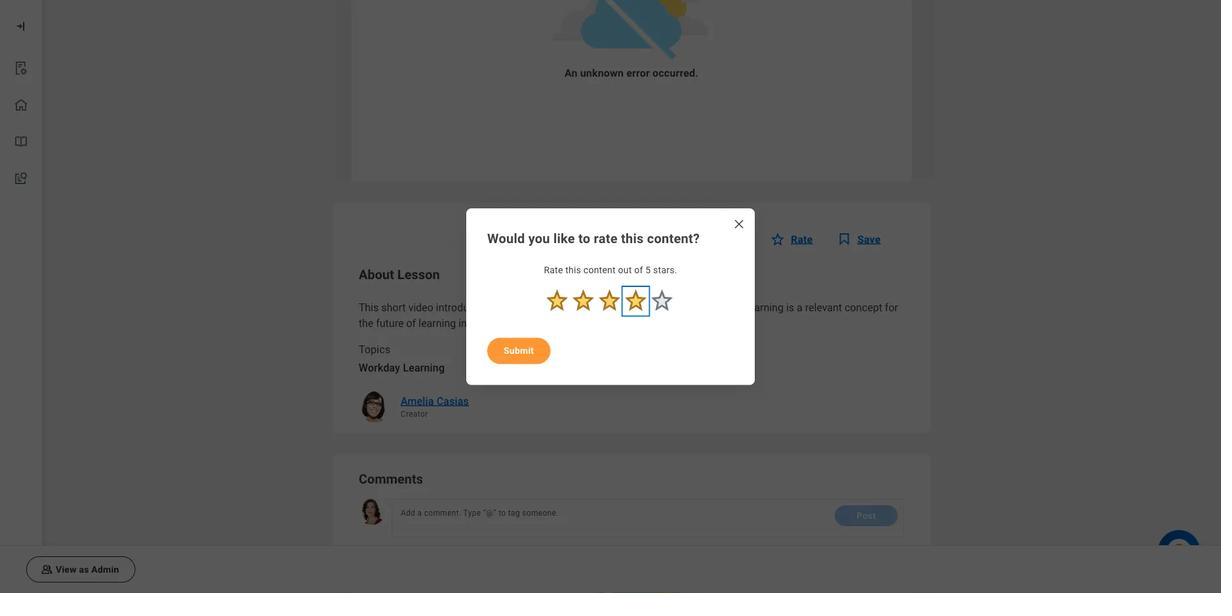 Task type: vqa. For each thing, say whether or not it's contained in the screenshot.
like
yes



Task type: locate. For each thing, give the bounding box(es) containing it.
0 horizontal spatial the
[[359, 317, 373, 330]]

is
[[786, 302, 794, 314]]

this left content
[[565, 264, 581, 275]]

view as admin button
[[26, 557, 135, 583]]

date
[[498, 344, 520, 356]]

1 horizontal spatial video
[[573, 302, 598, 314]]

rate this content out of 5 stars.
[[544, 264, 677, 275]]

why
[[698, 302, 717, 314]]

the down this
[[359, 317, 373, 330]]

2 peer from the left
[[719, 302, 741, 314]]

the
[[488, 302, 503, 314], [359, 317, 373, 330], [469, 317, 484, 330]]

of inside would you like to rate this content? dialog
[[634, 264, 643, 275]]

1 horizontal spatial this
[[621, 231, 644, 246]]

future
[[376, 317, 404, 330]]

1 horizontal spatial rate
[[791, 233, 813, 246]]

added
[[522, 344, 553, 356]]

media classroom image
[[40, 563, 53, 576]]

learning up amelia at the left bottom of page
[[403, 362, 445, 374]]

amelia
[[401, 395, 434, 408]]

of inside this short video introduced the peer learning video course, and explains why peer learning is a relevant concept for the future of learning in the workplace.
[[406, 317, 416, 330]]

of right future
[[406, 317, 416, 330]]

occurred.
[[653, 67, 698, 80]]

1 horizontal spatial learning
[[530, 302, 570, 314]]

learning left is
[[743, 302, 784, 314]]

rate inside 'button'
[[791, 233, 813, 246]]

0 horizontal spatial rate
[[544, 264, 563, 275]]

peer up workplace.
[[506, 302, 527, 314]]

1 vertical spatial this
[[565, 264, 581, 275]]

0 horizontal spatial video
[[408, 302, 433, 314]]

rate
[[791, 233, 813, 246], [544, 264, 563, 275]]

learning
[[419, 317, 456, 330]]

explains
[[657, 302, 695, 314]]

admin
[[91, 564, 119, 575]]

rate right star image
[[791, 233, 813, 246]]

content?
[[647, 231, 700, 246]]

learning up workplace.
[[530, 302, 570, 314]]

the up workplace.
[[488, 302, 503, 314]]

1 vertical spatial rate
[[544, 264, 563, 275]]

concept
[[845, 302, 882, 314]]

of left 5
[[634, 264, 643, 275]]

about
[[359, 267, 394, 283]]

list
[[0, 50, 42, 197]]

0 horizontal spatial of
[[406, 317, 416, 330]]

rate inside dialog
[[544, 264, 563, 275]]

and
[[637, 302, 654, 314]]

peer
[[506, 302, 527, 314], [719, 302, 741, 314]]

0 horizontal spatial learning
[[403, 362, 445, 374]]

relevant
[[805, 302, 842, 314]]

the right in
[[469, 317, 484, 330]]

this
[[359, 302, 379, 314]]

1 peer from the left
[[506, 302, 527, 314]]

learning
[[530, 302, 570, 314], [743, 302, 784, 314], [403, 362, 445, 374]]

view as admin
[[56, 564, 119, 575]]

rate for rate this content out of 5 stars.
[[544, 264, 563, 275]]

this right rate
[[621, 231, 644, 246]]

rate button
[[770, 224, 821, 255]]

short
[[381, 302, 406, 314]]

1 vertical spatial of
[[406, 317, 416, 330]]

post
[[857, 511, 876, 522]]

2 horizontal spatial the
[[488, 302, 503, 314]]

peer right 'why'
[[719, 302, 741, 314]]

0 horizontal spatial this
[[565, 264, 581, 275]]

topics
[[359, 344, 390, 356]]

rate for rate
[[791, 233, 813, 246]]

this
[[621, 231, 644, 246], [565, 264, 581, 275]]

1 horizontal spatial of
[[634, 264, 643, 275]]

0 horizontal spatial peer
[[506, 302, 527, 314]]

star image
[[770, 232, 786, 247]]

video up learning at left
[[408, 302, 433, 314]]

you
[[528, 231, 550, 246]]

video
[[408, 302, 433, 314], [573, 302, 598, 314]]

rate down the like
[[544, 264, 563, 275]]

about lesson
[[359, 267, 440, 283]]

0 vertical spatial of
[[634, 264, 643, 275]]

of
[[634, 264, 643, 275], [406, 317, 416, 330]]

0 vertical spatial rate
[[791, 233, 813, 246]]

1 horizontal spatial peer
[[719, 302, 741, 314]]

video left course,
[[573, 302, 598, 314]]



Task type: describe. For each thing, give the bounding box(es) containing it.
workplace.
[[487, 317, 537, 330]]

Comment text field
[[398, 506, 827, 529]]

an unknown error occurred.
[[565, 67, 698, 80]]

like
[[553, 231, 575, 246]]

lesson
[[397, 267, 440, 283]]

rate
[[594, 231, 618, 246]]

1 horizontal spatial the
[[469, 317, 484, 330]]

to
[[578, 231, 590, 246]]

creator
[[401, 410, 428, 419]]

topics workday learning
[[359, 344, 445, 374]]

as
[[79, 564, 89, 575]]

08/14/2017
[[498, 362, 555, 374]]

home image
[[13, 97, 29, 113]]

comments
[[359, 472, 423, 487]]

a
[[797, 302, 802, 314]]

content
[[584, 264, 616, 275]]

0 vertical spatial this
[[621, 231, 644, 246]]

amelia casias creator
[[401, 395, 469, 419]]

this short video introduced the peer learning video course, and explains why peer learning is a relevant concept for the future of learning in the workplace.
[[359, 302, 898, 330]]

x image
[[732, 218, 746, 231]]

2 video from the left
[[573, 302, 598, 314]]

error
[[626, 67, 650, 80]]

stars.
[[653, 264, 677, 275]]

casias
[[437, 395, 469, 408]]

introduced
[[436, 302, 486, 314]]

out
[[618, 264, 632, 275]]

an
[[565, 67, 577, 80]]

would you like to rate this content? dialog
[[466, 208, 755, 385]]

view
[[56, 564, 77, 575]]

workday
[[359, 362, 400, 374]]

1 video from the left
[[408, 302, 433, 314]]

in
[[459, 317, 467, 330]]

learning inside the topics workday learning
[[403, 362, 445, 374]]

would
[[487, 231, 525, 246]]

submit button
[[487, 338, 550, 364]]

5
[[645, 264, 651, 275]]

post button
[[835, 506, 898, 527]]

book open image
[[13, 134, 29, 150]]

report parameter image
[[13, 60, 29, 76]]

for
[[885, 302, 898, 314]]

submit
[[504, 346, 534, 356]]

would you like to rate this content?
[[487, 231, 700, 246]]

course,
[[600, 302, 634, 314]]

unknown
[[580, 67, 624, 80]]

2 horizontal spatial learning
[[743, 302, 784, 314]]

date added 08/14/2017
[[498, 344, 555, 374]]



